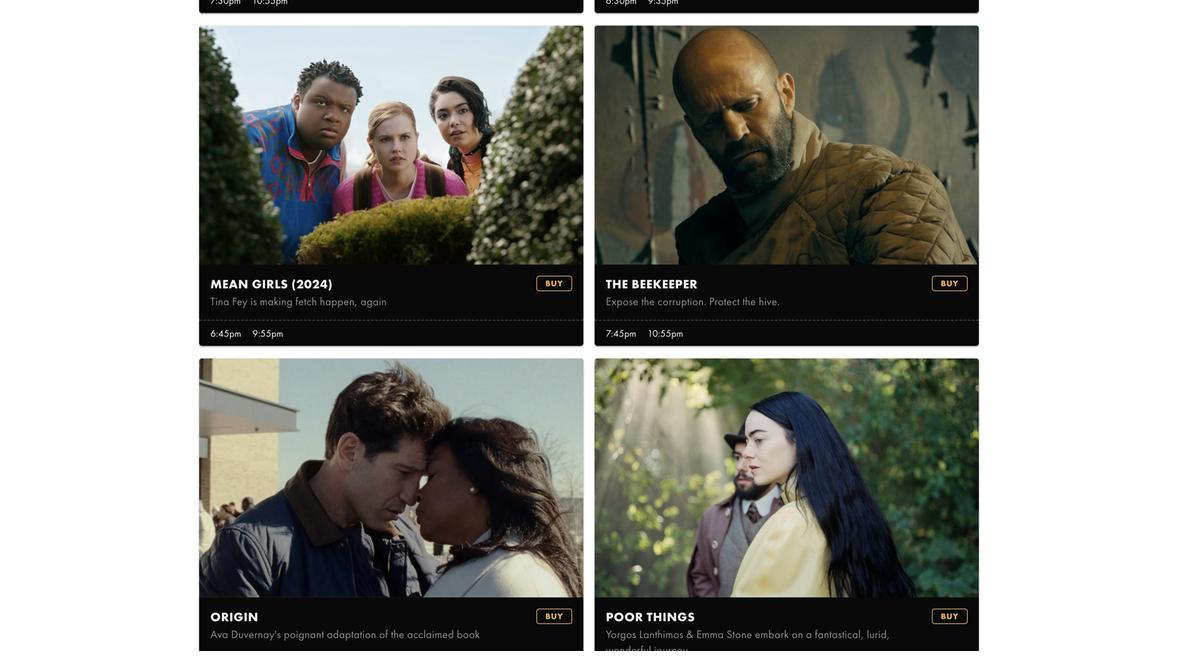 Task type: vqa. For each thing, say whether or not it's contained in the screenshot.
AGFA Logo link to home
no



Task type: describe. For each thing, give the bounding box(es) containing it.
happen,
[[320, 295, 358, 309]]

hive.
[[759, 295, 780, 309]]

buy for things
[[941, 611, 959, 622]]

making
[[260, 295, 293, 309]]

of
[[379, 628, 388, 642]]

tina fey is making fetch happen, again
[[210, 295, 387, 309]]

10:55pm button
[[642, 321, 689, 346]]

journey
[[655, 644, 688, 652]]

ava duvernay's poignant adaptation of the acclaimed book
[[210, 628, 480, 642]]

protect
[[710, 295, 740, 309]]

6:45pm
[[210, 328, 241, 340]]

mean
[[210, 276, 249, 293]]

expose
[[606, 295, 639, 309]]

the beekeeper
[[606, 276, 698, 293]]

buy link for things
[[932, 609, 968, 625]]

beekeeper
[[632, 276, 698, 293]]

mean girls (2024)
[[210, 276, 333, 293]]

tina
[[210, 295, 230, 309]]

stone
[[727, 628, 753, 642]]

buy link for beekeeper
[[932, 276, 968, 291]]

9:55pm
[[253, 328, 283, 340]]

fantastical,
[[815, 628, 865, 642]]

emma
[[697, 628, 724, 642]]

yorgos
[[606, 628, 637, 642]]

again
[[361, 295, 387, 309]]

fey
[[232, 295, 248, 309]]

0 horizontal spatial the
[[391, 628, 405, 642]]

buy for girls
[[546, 278, 563, 289]]

6:45pm button
[[205, 321, 247, 346]]

embark
[[755, 628, 789, 642]]

poor
[[606, 610, 644, 626]]

(2024)
[[292, 276, 333, 293]]



Task type: locate. For each thing, give the bounding box(es) containing it.
buy link for girls
[[537, 276, 573, 291]]

buy
[[546, 278, 563, 289], [941, 278, 959, 289], [546, 611, 563, 622], [941, 611, 959, 622]]

expose the corruption. protect the hive.
[[606, 295, 780, 309]]

book
[[457, 628, 480, 642]]

the right of
[[391, 628, 405, 642]]

girls
[[252, 276, 288, 293]]

is
[[251, 295, 257, 309]]

ava
[[210, 628, 228, 642]]

7:45pm
[[606, 328, 637, 340]]

the
[[606, 276, 629, 293]]

on
[[792, 628, 804, 642]]

adaptation
[[327, 628, 377, 642]]

fetch
[[296, 295, 317, 309]]

duvernay's
[[231, 628, 281, 642]]

&
[[687, 628, 694, 642]]

lanthimos
[[640, 628, 684, 642]]

things
[[647, 610, 696, 626]]

9:55pm button
[[247, 321, 289, 346]]

buy link
[[537, 276, 573, 291], [932, 276, 968, 291], [537, 609, 573, 625], [932, 609, 968, 625]]

2 horizontal spatial the
[[743, 295, 756, 309]]

the
[[642, 295, 655, 309], [743, 295, 756, 309], [391, 628, 405, 642]]

10:55pm
[[648, 328, 684, 340]]

corruption.
[[658, 295, 707, 309]]

acclaimed
[[407, 628, 454, 642]]

poor things
[[606, 610, 696, 626]]

7:45pm button
[[601, 321, 642, 346]]

the down the beekeeper
[[642, 295, 655, 309]]

buy for beekeeper
[[941, 278, 959, 289]]

wonderful
[[606, 644, 652, 652]]

poignant
[[284, 628, 324, 642]]

a
[[807, 628, 813, 642]]

1 horizontal spatial the
[[642, 295, 655, 309]]

yorgos lanthimos & emma stone embark on a fantastical, lurid, wonderful journey
[[606, 628, 891, 652]]

lurid,
[[867, 628, 891, 642]]

the left hive.
[[743, 295, 756, 309]]

origin
[[210, 610, 259, 626]]



